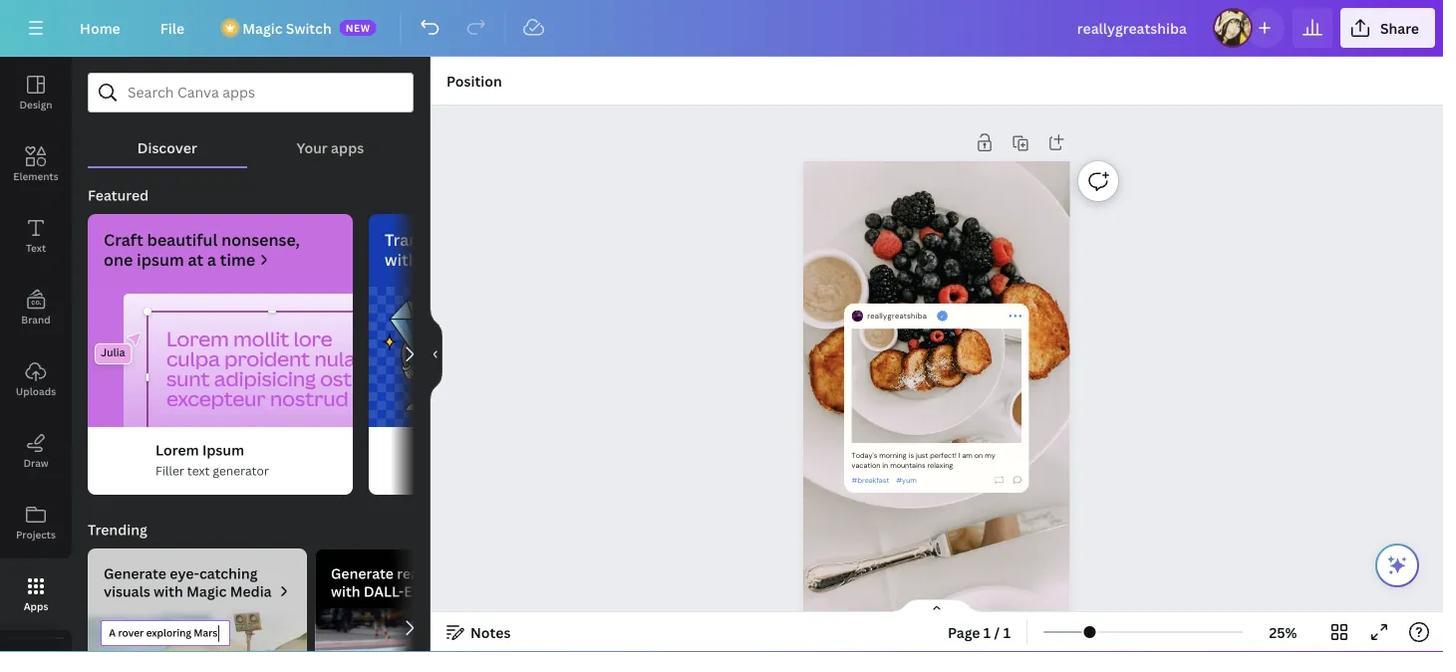 Task type: locate. For each thing, give the bounding box(es) containing it.
brand
[[21, 313, 51, 326]]

generate for with
[[331, 565, 394, 584]]

#breakfast
[[852, 476, 889, 485]]

with
[[385, 249, 418, 271], [154, 583, 183, 601], [331, 583, 360, 601]]

ipsum
[[202, 441, 244, 460]]

with right visuals
[[154, 583, 183, 601]]

1 generate from the left
[[104, 565, 166, 584]]

lorem ipsum image
[[88, 286, 353, 428], [104, 444, 144, 483]]

animations
[[482, 229, 569, 251]]

0 horizontal spatial with
[[154, 583, 183, 601]]

transparent animations with customizable colors
[[385, 229, 578, 271]]

0 horizontal spatial 1
[[984, 623, 991, 642]]

generate realistic images with dall-e
[[331, 565, 502, 601]]

e
[[404, 583, 412, 601]]

1 right /
[[1003, 623, 1011, 642]]

featured
[[88, 186, 149, 205]]

media
[[230, 583, 272, 601]]

lorem ipsum image left filler
[[104, 444, 144, 483]]

magic inside generate eye-catching visuals with magic media
[[186, 583, 227, 601]]

images
[[455, 565, 502, 584]]

magic
[[242, 18, 283, 37], [186, 583, 227, 601]]

with left dall-
[[331, 583, 360, 601]]

transparent
[[385, 229, 478, 251]]

my
[[985, 451, 996, 460]]

generator
[[213, 463, 269, 479]]

generate down trending
[[104, 565, 166, 584]]

generate inside generate realistic images with dall-e
[[331, 565, 394, 584]]

dall-
[[364, 583, 404, 601]]

magic inside main menu bar
[[242, 18, 283, 37]]

1 vertical spatial lorem ipsum image
[[104, 444, 144, 483]]

main menu bar
[[0, 0, 1443, 57]]

is
[[909, 451, 914, 460]]

0 vertical spatial lorem ipsum image
[[88, 286, 353, 428]]

1
[[984, 623, 991, 642], [1003, 623, 1011, 642]]

1 vertical spatial lottiefiles image
[[385, 444, 425, 483]]

morning
[[879, 451, 907, 460]]

nonsense,
[[221, 229, 300, 251]]

0 horizontal spatial magic
[[186, 583, 227, 601]]

page
[[948, 623, 980, 642]]

1 left /
[[984, 623, 991, 642]]

on
[[975, 451, 983, 460]]

today's
[[852, 451, 878, 460]]

am
[[962, 451, 973, 460]]

design button
[[0, 57, 72, 129]]

home link
[[64, 8, 136, 48]]

elements
[[13, 169, 59, 183]]

projects
[[16, 528, 56, 542]]

2 horizontal spatial with
[[385, 249, 418, 271]]

position button
[[439, 65, 510, 97]]

1 horizontal spatial 1
[[1003, 623, 1011, 642]]

1 vertical spatial magic
[[186, 583, 227, 601]]

elements button
[[0, 129, 72, 200]]

lottiefiles image
[[369, 286, 634, 428], [385, 444, 425, 483]]

25% button
[[1251, 617, 1316, 649]]

lorem ipsum image up ipsum
[[88, 286, 353, 428]]

25%
[[1269, 623, 1297, 642]]

1 horizontal spatial magic
[[242, 18, 283, 37]]

share button
[[1340, 8, 1435, 48]]

generate inside generate eye-catching visuals with magic media
[[104, 565, 166, 584]]

your apps
[[297, 138, 364, 157]]

1 horizontal spatial with
[[331, 583, 360, 601]]

draw button
[[0, 416, 72, 487]]

refresh outline image
[[995, 476, 1004, 485]]

magic up textbox with the sentence, 'a rover exploring mars' over an image of a rover exploring mars
[[186, 583, 227, 601]]

generate
[[104, 565, 166, 584], [331, 565, 394, 584]]

trending
[[88, 521, 147, 540]]

mountains
[[890, 461, 926, 470]]

0 horizontal spatial generate
[[104, 565, 166, 584]]

with left customizable
[[385, 249, 418, 271]]

audio image
[[0, 647, 72, 653]]

switch
[[286, 18, 332, 37]]

lorem
[[155, 441, 199, 460]]

2 generate from the left
[[331, 565, 394, 584]]

with inside generate eye-catching visuals with magic media
[[154, 583, 183, 601]]

discover button
[[88, 113, 247, 166]]

text button
[[0, 200, 72, 272]]

magic left switch
[[242, 18, 283, 37]]

design
[[19, 98, 52, 111]]

uploads
[[16, 385, 56, 398]]

projects button
[[0, 487, 72, 559]]

/
[[994, 623, 1000, 642]]

generate left e
[[331, 565, 394, 584]]

realistic
[[397, 565, 451, 584]]

0 vertical spatial magic
[[242, 18, 283, 37]]

time
[[220, 249, 255, 271]]

home
[[80, 18, 120, 37]]

your
[[297, 138, 328, 157]]

1 horizontal spatial generate
[[331, 565, 394, 584]]

an ai-generated picture of a brown teddy bear riding a skateboard on a pedestrian crossing. image
[[315, 609, 534, 653]]

position
[[447, 71, 502, 90]]

canva assistant image
[[1385, 554, 1409, 578]]



Task type: vqa. For each thing, say whether or not it's contained in the screenshot.
Minimalist
no



Task type: describe. For each thing, give the bounding box(es) containing it.
notes
[[470, 623, 511, 642]]

text
[[187, 463, 210, 479]]

show pages image
[[889, 599, 985, 615]]

craft
[[104, 229, 143, 251]]

Search Canva apps search field
[[128, 74, 374, 112]]

with inside transparent animations with customizable colors
[[385, 249, 418, 271]]

relaxing
[[928, 461, 953, 470]]

hide image
[[430, 307, 443, 403]]

discover
[[137, 138, 197, 157]]

apps
[[24, 600, 48, 613]]

in
[[883, 461, 888, 470]]

file
[[160, 18, 185, 37]]

customizable
[[422, 249, 526, 271]]

uploads button
[[0, 344, 72, 416]]

a
[[207, 249, 216, 271]]

visuals
[[104, 583, 150, 601]]

apps
[[331, 138, 364, 157]]

new
[[346, 21, 371, 34]]

0 vertical spatial lottiefiles image
[[369, 286, 634, 428]]

perfect!
[[930, 451, 957, 460]]

page 1 / 1
[[948, 623, 1011, 642]]

reallygreatshiba
[[867, 311, 927, 321]]

file button
[[144, 8, 201, 48]]

just
[[916, 451, 928, 460]]

at
[[188, 249, 203, 271]]

one
[[104, 249, 133, 271]]

#yum
[[896, 476, 917, 485]]

share
[[1380, 18, 1419, 37]]

text
[[26, 241, 46, 255]]

notes button
[[439, 617, 519, 649]]

textbox with the sentence, 'a rover exploring mars' over an image of a rover exploring mars image
[[88, 609, 307, 653]]

transparent animations with customizable colors button
[[361, 214, 634, 495]]

generate eye-catching visuals with magic media
[[104, 565, 272, 601]]

catching
[[199, 565, 258, 584]]

2 1 from the left
[[1003, 623, 1011, 642]]

with inside generate realistic images with dall-e
[[331, 583, 360, 601]]

generate for visuals
[[104, 565, 166, 584]]

eye-
[[170, 565, 199, 584]]

bubble image
[[1014, 477, 1022, 484]]

apps button
[[0, 559, 72, 631]]

side panel tab list
[[0, 57, 72, 653]]

Design title text field
[[1061, 8, 1205, 48]]

today's morning is just perfect! i am on my vacation in mountains relaxing #breakfast #yum
[[852, 451, 996, 485]]

brand button
[[0, 272, 72, 344]]

your apps button
[[247, 113, 414, 166]]

filler
[[155, 463, 184, 479]]

beautiful
[[147, 229, 218, 251]]

craft beautiful nonsense, one ipsum at a time
[[104, 229, 300, 271]]

magic switch
[[242, 18, 332, 37]]

colors
[[530, 249, 578, 271]]

draw
[[23, 456, 48, 470]]

i
[[959, 451, 960, 460]]

vacation
[[852, 461, 881, 470]]

lorem ipsum filler text generator
[[155, 441, 269, 479]]

1 1 from the left
[[984, 623, 991, 642]]

ipsum
[[137, 249, 184, 271]]



